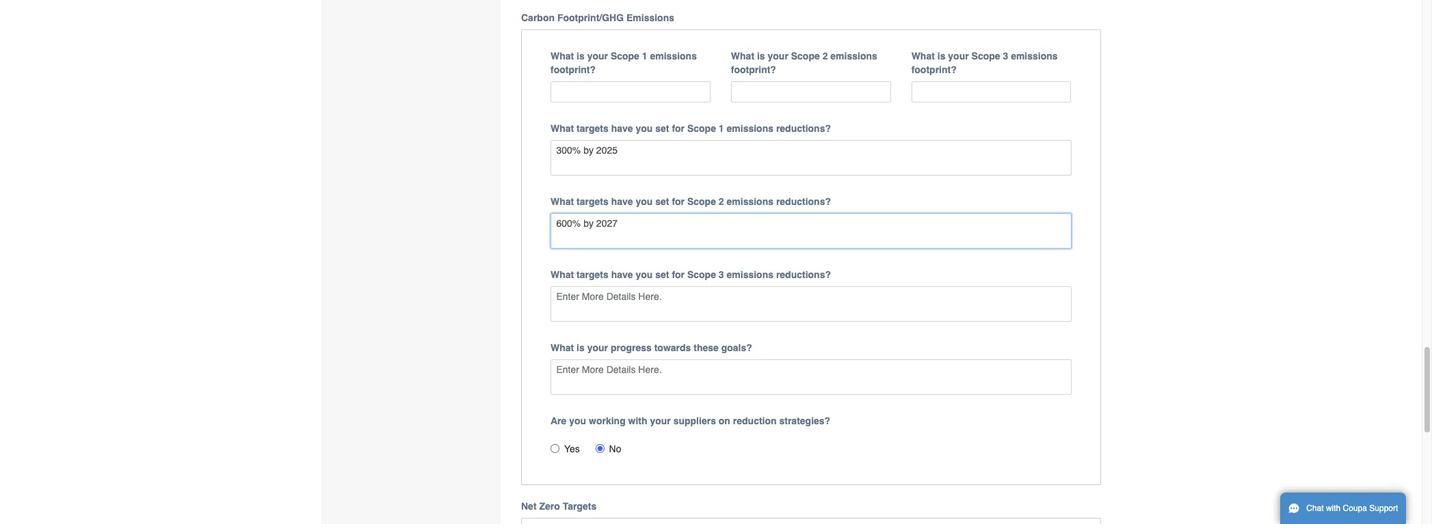 Task type: describe. For each thing, give the bounding box(es) containing it.
footprint? for what is your scope 2 emissions footprint?
[[731, 64, 776, 75]]

emissions inside what is your scope 1 emissions footprint?
[[650, 51, 697, 62]]

3 inside what is your scope 3 emissions footprint?
[[1003, 51, 1008, 62]]

strategies?
[[779, 416, 830, 427]]

have for what targets have you set for scope 3 emissions reductions?
[[611, 269, 633, 280]]

emissions up the what targets have you set for scope 3 emissions reductions? 'text box'
[[727, 269, 774, 280]]

what for what is your scope 2 emissions footprint?
[[731, 51, 754, 62]]

is for what is your scope 2 emissions footprint?
[[757, 51, 765, 62]]

what for what targets have you set for scope 2 emissions reductions?
[[551, 196, 574, 207]]

is for what is your scope 1 emissions footprint?
[[577, 51, 585, 62]]

your for what is your scope 3 emissions footprint?
[[948, 51, 969, 62]]

what is your scope 2 emissions footprint?
[[731, 51, 877, 75]]

what for what is your scope 3 emissions footprint?
[[911, 51, 935, 62]]

reductions? for what targets have you set for scope 1 emissions reductions?
[[776, 123, 831, 134]]

what for what is your progress towards these goals?
[[551, 342, 574, 353]]

scope inside what is your scope 2 emissions footprint?
[[791, 51, 820, 62]]

what for what targets have you set for scope 1 emissions reductions?
[[551, 123, 574, 134]]

1 vertical spatial 2
[[719, 196, 724, 207]]

set for 2
[[655, 196, 669, 207]]

what targets have you set for scope 3 emissions reductions?
[[551, 269, 831, 280]]

support
[[1369, 504, 1398, 514]]

yes
[[564, 444, 580, 455]]

scope inside what is your scope 1 emissions footprint?
[[611, 51, 639, 62]]

what is your scope 3 emissions footprint?
[[911, 51, 1058, 75]]

what for what targets have you set for scope 3 emissions reductions?
[[551, 269, 574, 280]]

you for 2
[[636, 196, 653, 207]]

no
[[609, 444, 621, 455]]

What is your Scope 3 emissions footprint? text field
[[911, 82, 1071, 102]]

targets for what targets have you set for scope 2 emissions reductions?
[[577, 196, 609, 207]]

0 horizontal spatial with
[[628, 416, 647, 427]]

What is your Scope 2 emissions footprint? text field
[[731, 82, 891, 102]]

2 inside what is your scope 2 emissions footprint?
[[823, 51, 828, 62]]

reductions? for what targets have you set for scope 2 emissions reductions?
[[776, 196, 831, 207]]

your left suppliers
[[650, 416, 671, 427]]

your for what is your scope 1 emissions footprint?
[[587, 51, 608, 62]]

chat with coupa support
[[1306, 504, 1398, 514]]

chat
[[1306, 504, 1324, 514]]

footprint/ghg
[[557, 12, 624, 23]]

what targets have you set for scope 1 emissions reductions?
[[551, 123, 831, 134]]



Task type: locate. For each thing, give the bounding box(es) containing it.
your inside what is your scope 3 emissions footprint?
[[948, 51, 969, 62]]

1 horizontal spatial 2
[[823, 51, 828, 62]]

3 for from the top
[[672, 269, 685, 280]]

your for what is your progress towards these goals?
[[587, 342, 608, 353]]

1 for from the top
[[672, 123, 685, 134]]

is down 'footprint/ghg'
[[577, 51, 585, 62]]

1 vertical spatial set
[[655, 196, 669, 207]]

with inside button
[[1326, 504, 1341, 514]]

0 vertical spatial for
[[672, 123, 685, 134]]

chat with coupa support button
[[1280, 493, 1406, 525]]

What is your Scope 1 emissions footprint? text field
[[551, 82, 710, 102]]

3 reductions? from the top
[[776, 269, 831, 280]]

are
[[551, 416, 567, 427]]

emissions up what is your scope 3 emissions footprint? text field
[[1011, 51, 1058, 62]]

with right chat
[[1326, 504, 1341, 514]]

is inside what is your scope 2 emissions footprint?
[[757, 51, 765, 62]]

emissions up "600% by 2027" text box
[[727, 196, 774, 207]]

2 have from the top
[[611, 196, 633, 207]]

2
[[823, 51, 828, 62], [719, 196, 724, 207]]

targets
[[563, 501, 597, 512]]

you for 3
[[636, 269, 653, 280]]

1 vertical spatial for
[[672, 196, 685, 207]]

carbon footprint/ghg emissions
[[521, 12, 674, 23]]

0 vertical spatial 2
[[823, 51, 828, 62]]

0 vertical spatial 3
[[1003, 51, 1008, 62]]

0 vertical spatial have
[[611, 123, 633, 134]]

1 have from the top
[[611, 123, 633, 134]]

What targets have you set for Scope 2 emissions reductions? text field
[[551, 213, 1071, 249]]

footprint? for what is your scope 3 emissions footprint?
[[911, 64, 957, 75]]

net
[[521, 501, 537, 512]]

2 for from the top
[[672, 196, 685, 207]]

net zero targets
[[521, 501, 597, 512]]

scope
[[611, 51, 639, 62], [791, 51, 820, 62], [972, 51, 1000, 62], [687, 123, 716, 134], [687, 196, 716, 207], [687, 269, 716, 280]]

What targets have you set for Scope 1 emissions reductions? text field
[[551, 140, 1071, 176]]

emissions inside what is your scope 2 emissions footprint?
[[831, 51, 877, 62]]

have for what targets have you set for scope 1 emissions reductions?
[[611, 123, 633, 134]]

emissions
[[650, 51, 697, 62], [831, 51, 877, 62], [1011, 51, 1058, 62], [727, 123, 774, 134], [727, 196, 774, 207], [727, 269, 774, 280]]

footprint? inside what is your scope 2 emissions footprint?
[[731, 64, 776, 75]]

is up what is your scope 2 emissions footprint? text field
[[757, 51, 765, 62]]

2 vertical spatial have
[[611, 269, 633, 280]]

reductions? up the what targets have you set for scope 3 emissions reductions? 'text box'
[[776, 269, 831, 280]]

scope inside what is your scope 3 emissions footprint?
[[972, 51, 1000, 62]]

what is your progress towards these goals?
[[551, 342, 752, 353]]

What targets have you set for Scope 3 emissions reductions? text field
[[551, 286, 1071, 322]]

what inside what is your scope 2 emissions footprint?
[[731, 51, 754, 62]]

2 vertical spatial set
[[655, 269, 669, 280]]

1 vertical spatial 1
[[719, 123, 724, 134]]

1 inside what is your scope 1 emissions footprint?
[[642, 51, 647, 62]]

2 set from the top
[[655, 196, 669, 207]]

reductions? for what targets have you set for scope 3 emissions reductions?
[[776, 269, 831, 280]]

is inside what is your scope 1 emissions footprint?
[[577, 51, 585, 62]]

what is your scope 1 emissions footprint?
[[551, 51, 697, 75]]

reductions? up 300% by 2025 text field
[[776, 123, 831, 134]]

coupa
[[1343, 504, 1367, 514]]

is up what is your scope 3 emissions footprint? text field
[[938, 51, 946, 62]]

emissions down emissions
[[650, 51, 697, 62]]

3 set from the top
[[655, 269, 669, 280]]

0 horizontal spatial footprint?
[[551, 64, 596, 75]]

with
[[628, 416, 647, 427], [1326, 504, 1341, 514]]

reduction
[[733, 416, 777, 427]]

2 vertical spatial reductions?
[[776, 269, 831, 280]]

what
[[551, 51, 574, 62], [731, 51, 754, 62], [911, 51, 935, 62], [551, 123, 574, 134], [551, 196, 574, 207], [551, 269, 574, 280], [551, 342, 574, 353]]

these
[[694, 342, 719, 353]]

are you working with your suppliers on reduction strategies?
[[551, 416, 830, 427]]

3 footprint? from the left
[[911, 64, 957, 75]]

1 vertical spatial have
[[611, 196, 633, 207]]

set for 3
[[655, 269, 669, 280]]

2 footprint? from the left
[[731, 64, 776, 75]]

3
[[1003, 51, 1008, 62], [719, 269, 724, 280]]

progress
[[611, 342, 652, 353]]

your up what is your scope 3 emissions footprint? text field
[[948, 51, 969, 62]]

footprint? inside what is your scope 1 emissions footprint?
[[551, 64, 596, 75]]

goals?
[[721, 342, 752, 353]]

for for 1
[[672, 123, 685, 134]]

2 reductions? from the top
[[776, 196, 831, 207]]

1 vertical spatial with
[[1326, 504, 1341, 514]]

what for what is your scope 1 emissions footprint?
[[551, 51, 574, 62]]

1 set from the top
[[655, 123, 669, 134]]

0 horizontal spatial 3
[[719, 269, 724, 280]]

2 targets from the top
[[577, 196, 609, 207]]

for
[[672, 123, 685, 134], [672, 196, 685, 207], [672, 269, 685, 280]]

for for 2
[[672, 196, 685, 207]]

0 vertical spatial with
[[628, 416, 647, 427]]

2 horizontal spatial footprint?
[[911, 64, 957, 75]]

1 footprint? from the left
[[551, 64, 596, 75]]

have for what targets have you set for scope 2 emissions reductions?
[[611, 196, 633, 207]]

0 vertical spatial 1
[[642, 51, 647, 62]]

you for 1
[[636, 123, 653, 134]]

footprint?
[[551, 64, 596, 75], [731, 64, 776, 75], [911, 64, 957, 75]]

1 horizontal spatial footprint?
[[731, 64, 776, 75]]

is for what is your scope 3 emissions footprint?
[[938, 51, 946, 62]]

footprint? for what is your scope 1 emissions footprint?
[[551, 64, 596, 75]]

reductions?
[[776, 123, 831, 134], [776, 196, 831, 207], [776, 269, 831, 280]]

3 targets from the top
[[577, 269, 609, 280]]

1 vertical spatial targets
[[577, 196, 609, 207]]

1 vertical spatial reductions?
[[776, 196, 831, 207]]

1 vertical spatial 3
[[719, 269, 724, 280]]

what inside what is your scope 1 emissions footprint?
[[551, 51, 574, 62]]

have
[[611, 123, 633, 134], [611, 196, 633, 207], [611, 269, 633, 280]]

1 horizontal spatial with
[[1326, 504, 1341, 514]]

is left progress
[[577, 342, 585, 353]]

1
[[642, 51, 647, 62], [719, 123, 724, 134]]

your up what is your scope 2 emissions footprint? text field
[[768, 51, 788, 62]]

your inside what is your scope 1 emissions footprint?
[[587, 51, 608, 62]]

zero
[[539, 501, 560, 512]]

emissions up 300% by 2025 text field
[[727, 123, 774, 134]]

your left progress
[[587, 342, 608, 353]]

what inside what is your scope 3 emissions footprint?
[[911, 51, 935, 62]]

3 have from the top
[[611, 269, 633, 280]]

towards
[[654, 342, 691, 353]]

What is your progress towards these goals? text field
[[551, 360, 1071, 395]]

reductions? up "600% by 2027" text box
[[776, 196, 831, 207]]

what targets have you set for scope 2 emissions reductions?
[[551, 196, 831, 207]]

1 reductions? from the top
[[776, 123, 831, 134]]

footprint? up what is your scope 3 emissions footprint? text field
[[911, 64, 957, 75]]

footprint? down 'footprint/ghg'
[[551, 64, 596, 75]]

with right the working
[[628, 416, 647, 427]]

emissions up what is your scope 2 emissions footprint? text field
[[831, 51, 877, 62]]

your down carbon footprint/ghg emissions
[[587, 51, 608, 62]]

targets for what targets have you set for scope 1 emissions reductions?
[[577, 123, 609, 134]]

2 vertical spatial targets
[[577, 269, 609, 280]]

0 vertical spatial reductions?
[[776, 123, 831, 134]]

0 vertical spatial targets
[[577, 123, 609, 134]]

on
[[719, 416, 730, 427]]

1 horizontal spatial 3
[[1003, 51, 1008, 62]]

2 vertical spatial for
[[672, 269, 685, 280]]

is
[[577, 51, 585, 62], [757, 51, 765, 62], [938, 51, 946, 62], [577, 342, 585, 353]]

emissions inside what is your scope 3 emissions footprint?
[[1011, 51, 1058, 62]]

targets for what targets have you set for scope 3 emissions reductions?
[[577, 269, 609, 280]]

is inside what is your scope 3 emissions footprint?
[[938, 51, 946, 62]]

working
[[589, 416, 626, 427]]

1 targets from the top
[[577, 123, 609, 134]]

carbon
[[521, 12, 555, 23]]

set
[[655, 123, 669, 134], [655, 196, 669, 207], [655, 269, 669, 280]]

1 horizontal spatial 1
[[719, 123, 724, 134]]

footprint? inside what is your scope 3 emissions footprint?
[[911, 64, 957, 75]]

0 vertical spatial set
[[655, 123, 669, 134]]

footprint? up what is your scope 2 emissions footprint? text field
[[731, 64, 776, 75]]

set for 1
[[655, 123, 669, 134]]

your
[[587, 51, 608, 62], [768, 51, 788, 62], [948, 51, 969, 62], [587, 342, 608, 353], [650, 416, 671, 427]]

suppliers
[[673, 416, 716, 427]]

targets
[[577, 123, 609, 134], [577, 196, 609, 207], [577, 269, 609, 280]]

your inside what is your scope 2 emissions footprint?
[[768, 51, 788, 62]]

is for what is your progress towards these goals?
[[577, 342, 585, 353]]

you
[[636, 123, 653, 134], [636, 196, 653, 207], [636, 269, 653, 280], [569, 416, 586, 427]]

0 horizontal spatial 1
[[642, 51, 647, 62]]

your for what is your scope 2 emissions footprint?
[[768, 51, 788, 62]]

None radio
[[551, 444, 559, 453], [595, 444, 604, 453], [551, 444, 559, 453], [595, 444, 604, 453]]

0 horizontal spatial 2
[[719, 196, 724, 207]]

emissions
[[626, 12, 674, 23]]

for for 3
[[672, 269, 685, 280]]



Task type: vqa. For each thing, say whether or not it's contained in the screenshot.
PERMISSION
no



